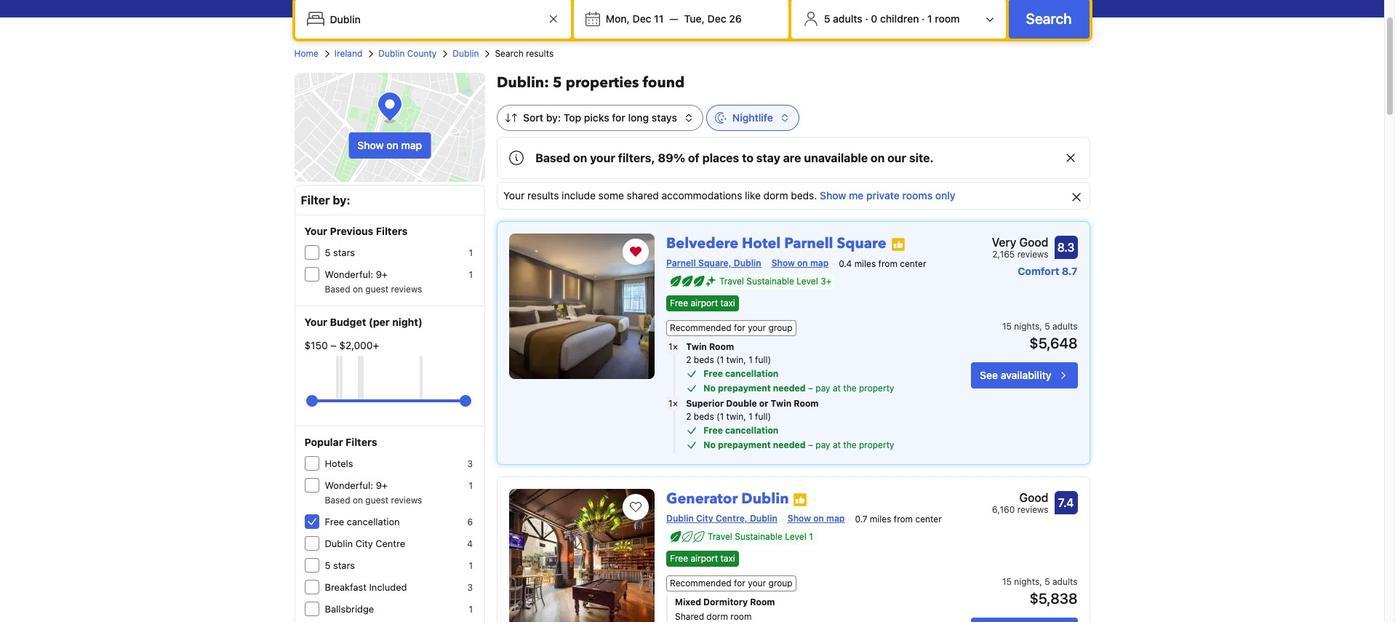 Task type: locate. For each thing, give the bounding box(es) containing it.
5 inside '15 nights , 5 adults $5,838'
[[1045, 577, 1051, 588]]

breakfast included
[[325, 581, 407, 593]]

room
[[710, 341, 734, 352], [794, 398, 819, 409], [751, 597, 775, 608]]

0 horizontal spatial room
[[710, 341, 734, 352]]

square,
[[699, 258, 732, 269]]

1 based on guest reviews from the top
[[325, 284, 422, 295]]

cancellation for double
[[726, 425, 779, 436]]

0 vertical spatial from
[[879, 258, 898, 269]]

1 vertical spatial 2 beds (1 twin, 1 full)
[[686, 411, 771, 422]]

15 inside '15 nights , 5 adults $5,838'
[[1003, 577, 1012, 588]]

2 × from the top
[[673, 398, 678, 409]]

1 recommended from the top
[[670, 323, 732, 333]]

1 vertical spatial recommended
[[670, 578, 732, 589]]

pay for twin room
[[816, 383, 831, 394]]

1 prepayment from the top
[[718, 383, 771, 394]]

1 vertical spatial group
[[769, 578, 793, 589]]

1 vertical spatial no
[[704, 440, 716, 451]]

centre
[[376, 538, 405, 549]]

0 vertical spatial at
[[833, 383, 841, 394]]

property for twin room
[[859, 383, 895, 394]]

your left filters,
[[590, 151, 616, 164]]

free cancellation down 'double'
[[704, 425, 779, 436]]

0 horizontal spatial search
[[495, 48, 524, 59]]

1 horizontal spatial room
[[751, 597, 775, 608]]

comfort
[[1018, 265, 1060, 277]]

, inside 15 nights , 5 adults $5,648
[[1040, 321, 1043, 332]]

search
[[1027, 10, 1072, 27], [495, 48, 524, 59]]

1 horizontal spatial city
[[697, 513, 714, 524]]

center right 0.7
[[916, 514, 942, 525]]

1 vertical spatial pay
[[816, 440, 831, 451]]

1 vertical spatial your
[[748, 323, 766, 333]]

9+
[[376, 269, 388, 280], [376, 480, 388, 491]]

1 horizontal spatial twin
[[771, 398, 792, 409]]

dublin:
[[497, 73, 549, 92]]

1 guest from the top
[[366, 284, 389, 295]]

your for belvedere
[[748, 323, 766, 333]]

group
[[769, 323, 793, 333], [769, 578, 793, 589]]

1 vertical spatial twin
[[771, 398, 792, 409]]

nights up $5,838
[[1015, 577, 1040, 588]]

miles right 0.4
[[855, 258, 876, 269]]

5 right dublin:
[[553, 73, 562, 92]]

0 vertical spatial center
[[900, 258, 927, 269]]

15 up the see availability
[[1003, 321, 1012, 332]]

taxi for belvedere
[[721, 298, 736, 309]]

1 vertical spatial center
[[916, 514, 942, 525]]

1 horizontal spatial dec
[[708, 12, 727, 25]]

by:
[[546, 111, 561, 124], [333, 194, 351, 207]]

nights up $5,648
[[1015, 321, 1040, 332]]

0 vertical spatial recommended for your group
[[670, 323, 793, 333]]

2 for twin room
[[686, 355, 692, 365]]

1 stars from the top
[[333, 247, 355, 258]]

2 · from the left
[[922, 12, 925, 25]]

2 prepayment from the top
[[718, 440, 771, 451]]

reviews up comfort
[[1018, 249, 1049, 260]]

1 recommended for your group from the top
[[670, 323, 793, 333]]

9+ up centre
[[376, 480, 388, 491]]

, for generator dublin
[[1040, 577, 1043, 588]]

1 vertical spatial map
[[811, 258, 829, 269]]

1 vertical spatial 2
[[686, 411, 692, 422]]

beds
[[694, 355, 714, 365], [694, 411, 714, 422]]

room up superior
[[710, 341, 734, 352]]

dorm
[[764, 189, 789, 202]]

search inside button
[[1027, 10, 1072, 27]]

1 × left 'twin room'
[[669, 341, 678, 352]]

5 left 0
[[824, 12, 831, 25]]

twin,
[[727, 355, 747, 365], [727, 411, 747, 422]]

1 no from the top
[[704, 383, 716, 394]]

3 for breakfast included
[[468, 582, 473, 593]]

, up $5,838
[[1040, 577, 1043, 588]]

adults inside dropdown button
[[833, 12, 863, 25]]

adults inside 15 nights , 5 adults $5,648
[[1053, 321, 1078, 332]]

cancellation
[[726, 368, 779, 379], [726, 425, 779, 436], [347, 516, 400, 528]]

from
[[879, 258, 898, 269], [894, 514, 913, 525]]

1 free airport taxi from the top
[[670, 298, 736, 309]]

2 recommended for your group from the top
[[670, 578, 793, 589]]

free up the dublin city centre
[[325, 516, 344, 528]]

pay
[[816, 383, 831, 394], [816, 440, 831, 451]]

airport down parnell square, dublin
[[691, 298, 718, 309]]

2 beds (1 twin, 1 full)
[[686, 355, 771, 365], [686, 411, 771, 422]]

, for belvedere hotel parnell square
[[1040, 321, 1043, 332]]

2 down superior
[[686, 411, 692, 422]]

1 9+ from the top
[[376, 269, 388, 280]]

reviews right 6,160
[[1018, 504, 1049, 515]]

for for generator
[[734, 578, 746, 589]]

results left include
[[528, 189, 559, 202]]

2 , from the top
[[1040, 577, 1043, 588]]

5 up $5,838
[[1045, 577, 1051, 588]]

1 vertical spatial free cancellation
[[704, 425, 779, 436]]

5 down previous
[[325, 247, 331, 258]]

at for superior double or twin room
[[833, 440, 841, 451]]

0 vertical spatial city
[[697, 513, 714, 524]]

wonderful: 9+
[[325, 269, 388, 280], [325, 480, 388, 491]]

adults inside '15 nights , 5 adults $5,838'
[[1053, 577, 1078, 588]]

2 vertical spatial show on map
[[788, 513, 845, 524]]

2 vertical spatial adults
[[1053, 577, 1078, 588]]

1 vertical spatial airport
[[691, 553, 718, 564]]

0 vertical spatial wonderful:
[[325, 269, 373, 280]]

1 vertical spatial nights
[[1015, 577, 1040, 588]]

2 vertical spatial free cancellation
[[325, 516, 400, 528]]

0 vertical spatial no
[[704, 383, 716, 394]]

dec
[[633, 12, 652, 25], [708, 12, 727, 25]]

2 airport from the top
[[691, 553, 718, 564]]

dec left 11
[[633, 12, 652, 25]]

based on guest reviews up the dublin city centre
[[325, 495, 422, 506]]

good up comfort
[[1020, 236, 1049, 249]]

1 vertical spatial city
[[356, 538, 373, 549]]

2 (1 from the top
[[717, 411, 724, 422]]

2 nights from the top
[[1015, 577, 1040, 588]]

1 vertical spatial by:
[[333, 194, 351, 207]]

2 beds from the top
[[694, 411, 714, 422]]

1 pay from the top
[[816, 383, 831, 394]]

0 vertical spatial pay
[[816, 383, 831, 394]]

2 1 × from the top
[[669, 398, 678, 409]]

adults up $5,648
[[1053, 321, 1078, 332]]

0 vertical spatial 1 ×
[[669, 341, 678, 352]]

from down square
[[879, 258, 898, 269]]

your for your results include some shared accommodations like dorm beds. show me private rooms only
[[504, 189, 525, 202]]

2 the from the top
[[844, 440, 857, 451]]

1 at from the top
[[833, 383, 841, 394]]

5 inside 15 nights , 5 adults $5,648
[[1045, 321, 1051, 332]]

5 up breakfast
[[325, 560, 331, 571]]

double
[[726, 398, 757, 409]]

by: right "filter" at the top left of page
[[333, 194, 351, 207]]

– right $150
[[331, 339, 337, 352]]

1 vertical spatial results
[[528, 189, 559, 202]]

1 vertical spatial adults
[[1053, 321, 1078, 332]]

recommended for your group for generator
[[670, 578, 793, 589]]

mon,
[[606, 12, 630, 25]]

2 wonderful: from the top
[[325, 480, 373, 491]]

center right 0.4
[[900, 258, 927, 269]]

8.3
[[1058, 241, 1075, 254]]

full) for room
[[755, 355, 771, 365]]

superior
[[686, 398, 724, 409]]

travel down square,
[[720, 276, 744, 287]]

, inside '15 nights , 5 adults $5,838'
[[1040, 577, 1043, 588]]

· left 0
[[866, 12, 869, 25]]

stay
[[757, 151, 781, 164]]

recommended up 'twin room'
[[670, 323, 732, 333]]

1 vertical spatial ×
[[673, 398, 678, 409]]

based for popular filters
[[325, 495, 350, 506]]

group up mixed dormitory room link
[[769, 578, 793, 589]]

from right 0.7
[[894, 514, 913, 525]]

based on guest reviews
[[325, 284, 422, 295], [325, 495, 422, 506]]

1 vertical spatial needed
[[773, 440, 806, 451]]

0 vertical spatial good
[[1020, 236, 1049, 249]]

city down generator
[[697, 513, 714, 524]]

your
[[590, 151, 616, 164], [748, 323, 766, 333], [748, 578, 766, 589]]

2 needed from the top
[[773, 440, 806, 451]]

0 horizontal spatial city
[[356, 538, 373, 549]]

miles
[[855, 258, 876, 269], [870, 514, 892, 525]]

2 property from the top
[[859, 440, 895, 451]]

1 (1 from the top
[[717, 355, 724, 365]]

travel down dublin city centre, dublin
[[708, 531, 733, 542]]

1 wonderful: 9+ from the top
[[325, 269, 388, 280]]

me
[[849, 189, 864, 202]]

1 vertical spatial for
[[734, 323, 746, 333]]

2 stars from the top
[[333, 560, 355, 571]]

group up twin room link
[[769, 323, 793, 333]]

needed for superior double or twin room
[[773, 440, 806, 451]]

0 horizontal spatial parnell
[[667, 258, 696, 269]]

5 inside dropdown button
[[824, 12, 831, 25]]

sustainable down centre,
[[735, 531, 783, 542]]

1 taxi from the top
[[721, 298, 736, 309]]

generator dublin image
[[509, 489, 655, 622]]

2 9+ from the top
[[376, 480, 388, 491]]

15 for generator dublin
[[1003, 577, 1012, 588]]

recommended for your group up dormitory
[[670, 578, 793, 589]]

0 vertical spatial (1
[[717, 355, 724, 365]]

based down "hotels"
[[325, 495, 350, 506]]

the down superior double or twin room link
[[844, 440, 857, 451]]

1 × from the top
[[673, 341, 678, 352]]

1 vertical spatial 5 stars
[[325, 560, 355, 571]]

1 vertical spatial good
[[1020, 491, 1049, 504]]

show inside button
[[358, 139, 384, 151]]

superior double or twin room link
[[686, 397, 921, 411]]

2 3 from the top
[[468, 582, 473, 593]]

from for belvedere hotel parnell square
[[879, 258, 898, 269]]

show
[[358, 139, 384, 151], [820, 189, 847, 202], [772, 258, 795, 269], [788, 513, 811, 524]]

center for belvedere hotel parnell square
[[900, 258, 927, 269]]

beds down superior
[[694, 411, 714, 422]]

1 2 from the top
[[686, 355, 692, 365]]

2 5 stars from the top
[[325, 560, 355, 571]]

good inside good 6,160 reviews
[[1020, 491, 1049, 504]]

see
[[980, 369, 999, 381]]

free cancellation for double
[[704, 425, 779, 436]]

0 vertical spatial guest
[[366, 284, 389, 295]]

(1 down superior
[[717, 411, 724, 422]]

travel for generator
[[708, 531, 733, 542]]

free cancellation up 'double'
[[704, 368, 779, 379]]

0 vertical spatial 2
[[686, 355, 692, 365]]

for
[[612, 111, 626, 124], [734, 323, 746, 333], [734, 578, 746, 589]]

guest up the dublin city centre
[[366, 495, 389, 506]]

at up superior double or twin room link
[[833, 383, 841, 394]]

tue,
[[684, 12, 705, 25]]

2 2 from the top
[[686, 411, 692, 422]]

2 vertical spatial map
[[827, 513, 845, 524]]

places
[[703, 151, 740, 164]]

1 twin, from the top
[[727, 355, 747, 365]]

2 horizontal spatial room
[[794, 398, 819, 409]]

2 recommended from the top
[[670, 578, 732, 589]]

stars down previous
[[333, 247, 355, 258]]

your results include some shared accommodations like dorm beds. show me private rooms only
[[504, 189, 956, 202]]

for up 'twin room'
[[734, 323, 746, 333]]

2 vertical spatial your
[[748, 578, 766, 589]]

2,165
[[993, 249, 1015, 260]]

prepayment for double
[[718, 440, 771, 451]]

1 horizontal spatial ·
[[922, 12, 925, 25]]

4
[[467, 539, 473, 549]]

this property is part of our preferred partner program. it's committed to providing excellent service and good value. it'll pay us a higher commission if you make a booking. image
[[891, 237, 906, 252], [891, 237, 906, 252], [794, 493, 808, 507], [794, 493, 808, 507]]

free down superior
[[704, 425, 723, 436]]

map for belvedere hotel parnell square
[[811, 258, 829, 269]]

1 vertical spatial search
[[495, 48, 524, 59]]

properties
[[566, 73, 639, 92]]

2 beds (1 twin, 1 full) down 'twin room'
[[686, 355, 771, 365]]

$150
[[305, 339, 328, 352]]

1 full) from the top
[[755, 355, 771, 365]]

2 based on guest reviews from the top
[[325, 495, 422, 506]]

results up dublin:
[[526, 48, 554, 59]]

the for twin room
[[844, 383, 857, 394]]

the for superior double or twin room
[[844, 440, 857, 451]]

airport for belvedere
[[691, 298, 718, 309]]

1 vertical spatial wonderful: 9+
[[325, 480, 388, 491]]

taxi
[[721, 298, 736, 309], [721, 553, 736, 564]]

adults
[[833, 12, 863, 25], [1053, 321, 1078, 332], [1053, 577, 1078, 588]]

popular
[[305, 436, 343, 448]]

0 vertical spatial 5 stars
[[325, 247, 355, 258]]

2 beds (1 twin, 1 full) down 'double'
[[686, 411, 771, 422]]

recommended for your group up 'twin room'
[[670, 323, 793, 333]]

0 vertical spatial ×
[[673, 341, 678, 352]]

recommended for your group
[[670, 323, 793, 333], [670, 578, 793, 589]]

1 vertical spatial wonderful:
[[325, 480, 373, 491]]

1 dec from the left
[[633, 12, 652, 25]]

based down top
[[536, 151, 571, 164]]

miles for generator dublin
[[870, 514, 892, 525]]

of
[[688, 151, 700, 164]]

1 3 from the top
[[468, 458, 473, 469]]

× left 'twin room'
[[673, 341, 678, 352]]

free cancellation
[[704, 368, 779, 379], [704, 425, 779, 436], [325, 516, 400, 528]]

your down "filter" at the top left of page
[[305, 225, 328, 237]]

full) down or on the bottom
[[755, 411, 771, 422]]

reviews
[[1018, 249, 1049, 260], [391, 284, 422, 295], [391, 495, 422, 506], [1018, 504, 1049, 515]]

1 vertical spatial based
[[325, 284, 350, 295]]

cancellation up superior double or twin room at the bottom of the page
[[726, 368, 779, 379]]

filters right previous
[[376, 225, 408, 237]]

good left 7.4
[[1020, 491, 1049, 504]]

1 ×
[[669, 341, 678, 352], [669, 398, 678, 409]]

travel
[[720, 276, 744, 287], [708, 531, 733, 542]]

taxi for generator
[[721, 553, 736, 564]]

2 beds (1 twin, 1 full) for room
[[686, 355, 771, 365]]

0 vertical spatial map
[[401, 139, 422, 151]]

prepayment down 'double'
[[718, 440, 771, 451]]

1 beds from the top
[[694, 355, 714, 365]]

0 horizontal spatial dec
[[633, 12, 652, 25]]

nights inside '15 nights , 5 adults $5,838'
[[1015, 577, 1040, 588]]

your down the travel sustainable level 3+ on the top right
[[748, 323, 766, 333]]

2 2 beds (1 twin, 1 full) from the top
[[686, 411, 771, 422]]

1 vertical spatial –
[[809, 383, 814, 394]]

1 nights from the top
[[1015, 321, 1040, 332]]

$5,648
[[1030, 335, 1078, 352]]

1 vertical spatial ,
[[1040, 577, 1043, 588]]

belvedere hotel parnell square
[[667, 234, 887, 253]]

1 horizontal spatial parnell
[[785, 234, 834, 253]]

2 wonderful: 9+ from the top
[[325, 480, 388, 491]]

to
[[742, 151, 754, 164]]

2 guest from the top
[[366, 495, 389, 506]]

2 no from the top
[[704, 440, 716, 451]]

3 for hotels
[[468, 458, 473, 469]]

needed down superior double or twin room link
[[773, 440, 806, 451]]

very good element
[[992, 234, 1049, 251]]

5 stars up breakfast
[[325, 560, 355, 571]]

7.4
[[1059, 496, 1074, 510]]

unavailable
[[804, 151, 868, 164]]

0 horizontal spatial twin
[[686, 341, 707, 352]]

2 free airport taxi from the top
[[670, 553, 736, 564]]

taxi down travel sustainable level 1
[[721, 553, 736, 564]]

0 vertical spatial stars
[[333, 247, 355, 258]]

0 vertical spatial by:
[[546, 111, 561, 124]]

5 adults · 0 children · 1 room
[[824, 12, 960, 25]]

stars
[[333, 247, 355, 258], [333, 560, 355, 571]]

2 twin, from the top
[[727, 411, 747, 422]]

room right or on the bottom
[[794, 398, 819, 409]]

by: for filter
[[333, 194, 351, 207]]

0 vertical spatial 2 beds (1 twin, 1 full)
[[686, 355, 771, 365]]

reviews inside good 6,160 reviews
[[1018, 504, 1049, 515]]

taxi down square,
[[721, 298, 736, 309]]

· right the children
[[922, 12, 925, 25]]

1 vertical spatial from
[[894, 514, 913, 525]]

1 the from the top
[[844, 383, 857, 394]]

group for dublin
[[769, 578, 793, 589]]

wonderful: down previous
[[325, 269, 373, 280]]

dublin county link
[[379, 47, 437, 60]]

group for hotel
[[769, 323, 793, 333]]

1 vertical spatial based on guest reviews
[[325, 495, 422, 506]]

2 vertical spatial for
[[734, 578, 746, 589]]

free down parnell square, dublin
[[670, 298, 688, 309]]

twin inside twin room link
[[686, 341, 707, 352]]

1 needed from the top
[[773, 383, 806, 394]]

for left long
[[612, 111, 626, 124]]

1 vertical spatial travel
[[708, 531, 733, 542]]

like
[[745, 189, 761, 202]]

2 no prepayment needed – pay at the property from the top
[[704, 440, 895, 451]]

no for twin
[[704, 383, 716, 394]]

full) down twin room link
[[755, 355, 771, 365]]

1 no prepayment needed – pay at the property from the top
[[704, 383, 895, 394]]

1 wonderful: from the top
[[325, 269, 373, 280]]

9+ up (per
[[376, 269, 388, 280]]

0 vertical spatial miles
[[855, 258, 876, 269]]

0 vertical spatial full)
[[755, 355, 771, 365]]

1 property from the top
[[859, 383, 895, 394]]

5 up $5,648
[[1045, 321, 1051, 332]]

15 down 6,160
[[1003, 577, 1012, 588]]

1 · from the left
[[866, 12, 869, 25]]

0 vertical spatial show on map
[[358, 139, 422, 151]]

1 vertical spatial full)
[[755, 411, 771, 422]]

room right dormitory
[[751, 597, 775, 608]]

1 group from the top
[[769, 323, 793, 333]]

prepayment for room
[[718, 383, 771, 394]]

no prepayment needed – pay at the property
[[704, 383, 895, 394], [704, 440, 895, 451]]

0 vertical spatial travel
[[720, 276, 744, 287]]

1 vertical spatial miles
[[870, 514, 892, 525]]

6
[[468, 517, 473, 528]]

9+ for filters
[[376, 480, 388, 491]]

1 vertical spatial taxi
[[721, 553, 736, 564]]

0 vertical spatial needed
[[773, 383, 806, 394]]

2 group from the top
[[769, 578, 793, 589]]

by: left top
[[546, 111, 561, 124]]

your budget (per night)
[[305, 316, 423, 328]]

see availability link
[[972, 363, 1078, 389]]

needed up superior double or twin room link
[[773, 383, 806, 394]]

2 good from the top
[[1020, 491, 1049, 504]]

free down 'twin room'
[[704, 368, 723, 379]]

free airport taxi for generator
[[670, 553, 736, 564]]

your up dormitory
[[748, 578, 766, 589]]

based on guest reviews for previous
[[325, 284, 422, 295]]

1 , from the top
[[1040, 321, 1043, 332]]

at down superior double or twin room link
[[833, 440, 841, 451]]

based on guest reviews up (per
[[325, 284, 422, 295]]

good inside very good 2,165 reviews
[[1020, 236, 1049, 249]]

26
[[729, 12, 742, 25]]

15
[[1003, 321, 1012, 332], [1003, 577, 1012, 588]]

2 pay from the top
[[816, 440, 831, 451]]

based up budget
[[325, 284, 350, 295]]

your left include
[[504, 189, 525, 202]]

the up superior double or twin room link
[[844, 383, 857, 394]]

good element
[[993, 489, 1049, 507]]

0 vertical spatial the
[[844, 383, 857, 394]]

5 stars down previous
[[325, 247, 355, 258]]

nights for generator dublin
[[1015, 577, 1040, 588]]

× for superior double or twin room
[[673, 398, 678, 409]]

group
[[312, 389, 466, 413]]

1 horizontal spatial by:
[[546, 111, 561, 124]]

1 vertical spatial at
[[833, 440, 841, 451]]

0 vertical spatial twin
[[686, 341, 707, 352]]

0 vertical spatial search
[[1027, 10, 1072, 27]]

2 at from the top
[[833, 440, 841, 451]]

map for generator dublin
[[827, 513, 845, 524]]

0 vertical spatial results
[[526, 48, 554, 59]]

1 airport from the top
[[691, 298, 718, 309]]

nights
[[1015, 321, 1040, 332], [1015, 577, 1040, 588]]

beds for superior
[[694, 411, 714, 422]]

1 vertical spatial (1
[[717, 411, 724, 422]]

search for search
[[1027, 10, 1072, 27]]

based
[[536, 151, 571, 164], [325, 284, 350, 295], [325, 495, 350, 506]]

1 horizontal spatial search
[[1027, 10, 1072, 27]]

twin up superior
[[686, 341, 707, 352]]

twin, down 'twin room'
[[727, 355, 747, 365]]

2 full) from the top
[[755, 411, 771, 422]]

adults up $5,838
[[1053, 577, 1078, 588]]

0 vertical spatial recommended
[[670, 323, 732, 333]]

1 1 × from the top
[[669, 341, 678, 352]]

1 vertical spatial room
[[794, 398, 819, 409]]

2 15 from the top
[[1003, 577, 1012, 588]]

1 good from the top
[[1020, 236, 1049, 249]]

(1 down 'twin room'
[[717, 355, 724, 365]]

0 vertical spatial free cancellation
[[704, 368, 779, 379]]

0 vertical spatial nights
[[1015, 321, 1040, 332]]

twin room link
[[686, 341, 921, 354]]

mixed dormitory room link
[[675, 596, 921, 609]]

15 inside 15 nights , 5 adults $5,648
[[1003, 321, 1012, 332]]

level up mixed dormitory room link
[[785, 531, 807, 542]]

dublin city centre, dublin
[[667, 513, 778, 524]]

adults left 0
[[833, 12, 863, 25]]

1 vertical spatial no prepayment needed – pay at the property
[[704, 440, 895, 451]]

show on map button
[[349, 132, 431, 159]]

– for superior double or twin room
[[809, 440, 814, 451]]

no prepayment needed – pay at the property down superior double or twin room link
[[704, 440, 895, 451]]

1 × left superior
[[669, 398, 678, 409]]

0 vertical spatial prepayment
[[718, 383, 771, 394]]

1 2 beds (1 twin, 1 full) from the top
[[686, 355, 771, 365]]

1 vertical spatial 9+
[[376, 480, 388, 491]]

2 taxi from the top
[[721, 553, 736, 564]]

adults for generator dublin
[[1053, 577, 1078, 588]]

,
[[1040, 321, 1043, 332], [1040, 577, 1043, 588]]

1 15 from the top
[[1003, 321, 1012, 332]]

dublin county
[[379, 48, 437, 59]]

dormitory
[[704, 597, 748, 608]]

nights inside 15 nights , 5 adults $5,648
[[1015, 321, 1040, 332]]

0 vertical spatial cancellation
[[726, 368, 779, 379]]

0 vertical spatial free airport taxi
[[670, 298, 736, 309]]

wonderful: down "hotels"
[[325, 480, 373, 491]]

1 vertical spatial prepayment
[[718, 440, 771, 451]]

recommended for generator dublin
[[670, 578, 732, 589]]

dec left 26
[[708, 12, 727, 25]]



Task type: describe. For each thing, give the bounding box(es) containing it.
89%
[[658, 151, 686, 164]]

square
[[837, 234, 887, 253]]

airport for generator
[[691, 553, 718, 564]]

twin, for room
[[727, 355, 747, 365]]

recommended for your group for belvedere
[[670, 323, 793, 333]]

1 5 stars from the top
[[325, 247, 355, 258]]

adults for belvedere hotel parnell square
[[1053, 321, 1078, 332]]

1 vertical spatial parnell
[[667, 258, 696, 269]]

county
[[407, 48, 437, 59]]

reviews up night) on the left of the page
[[391, 284, 422, 295]]

2 dec from the left
[[708, 12, 727, 25]]

dublin city centre
[[325, 538, 405, 549]]

pay for superior double or twin room
[[816, 440, 831, 451]]

11
[[654, 12, 664, 25]]

0.7
[[855, 514, 868, 525]]

full) for double
[[755, 411, 771, 422]]

your previous filters
[[305, 225, 408, 237]]

generator dublin
[[667, 489, 789, 509]]

nightlife
[[733, 111, 773, 124]]

dublin: 5 properties found
[[497, 73, 685, 92]]

sustainable for hotel
[[747, 276, 795, 287]]

are
[[784, 151, 802, 164]]

– for twin room
[[809, 383, 814, 394]]

3+
[[821, 276, 832, 287]]

comfort 8.7
[[1018, 265, 1078, 277]]

guest for filters
[[366, 495, 389, 506]]

results for search
[[526, 48, 554, 59]]

very good 2,165 reviews
[[992, 236, 1049, 260]]

mixed dormitory room
[[675, 597, 775, 608]]

filter
[[301, 194, 330, 207]]

search results
[[495, 48, 554, 59]]

1 vertical spatial filters
[[346, 436, 377, 448]]

mon, dec 11 — tue, dec 26
[[606, 12, 742, 25]]

search for search results
[[495, 48, 524, 59]]

0 vertical spatial for
[[612, 111, 626, 124]]

tue, dec 26 button
[[679, 6, 748, 32]]

dublin link
[[453, 47, 479, 60]]

nights for belvedere hotel parnell square
[[1015, 321, 1040, 332]]

travel for belvedere
[[720, 276, 744, 287]]

$5,838
[[1030, 590, 1078, 607]]

0.4
[[839, 258, 852, 269]]

picks
[[584, 111, 610, 124]]

mixed
[[675, 597, 702, 608]]

night)
[[392, 316, 423, 328]]

(1 for room
[[717, 355, 724, 365]]

belvedere
[[667, 234, 739, 253]]

no prepayment needed – pay at the property for twin room
[[704, 383, 895, 394]]

property for superior double or twin room
[[859, 440, 895, 451]]

wonderful: 9+ for filters
[[325, 480, 388, 491]]

twin inside superior double or twin room link
[[771, 398, 792, 409]]

map inside button
[[401, 139, 422, 151]]

0
[[871, 12, 878, 25]]

1 inside dropdown button
[[928, 12, 933, 25]]

5 adults · 0 children · 1 room button
[[797, 5, 1000, 33]]

based on your filters, 89% of places to stay are unavailable on our site.
[[536, 151, 934, 164]]

search results updated. dublin: 5 properties found. applied filters: free cancellation. element
[[497, 73, 1091, 93]]

0 vertical spatial your
[[590, 151, 616, 164]]

0.7 miles from center
[[855, 514, 942, 525]]

your for generator
[[748, 578, 766, 589]]

breakfast
[[325, 581, 367, 593]]

ballsbridge
[[325, 603, 374, 615]]

level for dublin
[[785, 531, 807, 542]]

Where are you going? field
[[324, 6, 545, 32]]

nightlife button
[[707, 105, 800, 131]]

belvedere hotel parnell square link
[[667, 228, 887, 253]]

× for twin room
[[673, 341, 678, 352]]

your for your budget (per night)
[[305, 316, 328, 328]]

0 vertical spatial filters
[[376, 225, 408, 237]]

home
[[294, 48, 319, 59]]

popular filters
[[305, 436, 377, 448]]

free up mixed
[[670, 553, 688, 564]]

reviews inside very good 2,165 reviews
[[1018, 249, 1049, 260]]

2 for superior double or twin room
[[686, 411, 692, 422]]

travel sustainable level 3+
[[720, 276, 832, 287]]

15 nights , 5 adults $5,838
[[1003, 577, 1078, 607]]

miles for belvedere hotel parnell square
[[855, 258, 876, 269]]

wonderful: for previous
[[325, 269, 373, 280]]

(per
[[369, 316, 390, 328]]

on inside button
[[387, 139, 399, 151]]

ireland
[[335, 48, 363, 59]]

private
[[867, 189, 900, 202]]

centre,
[[716, 513, 748, 524]]

guest for previous
[[366, 284, 389, 295]]

your for your previous filters
[[305, 225, 328, 237]]

search button
[[1009, 0, 1090, 39]]

sort
[[523, 111, 544, 124]]

show me private rooms only link
[[820, 189, 956, 202]]

0 vertical spatial room
[[710, 341, 734, 352]]

hotel
[[742, 234, 781, 253]]

scored 7.4 element
[[1055, 491, 1078, 515]]

6,160
[[993, 504, 1015, 515]]

needed for twin room
[[773, 383, 806, 394]]

show on map for belvedere hotel parnell square
[[772, 258, 829, 269]]

included
[[369, 581, 407, 593]]

1 × for twin room
[[669, 341, 678, 352]]

mon, dec 11 button
[[600, 6, 670, 32]]

stays
[[652, 111, 677, 124]]

show on map for generator dublin
[[788, 513, 845, 524]]

wonderful: 9+ for previous
[[325, 269, 388, 280]]

no prepayment needed – pay at the property for superior double or twin room
[[704, 440, 895, 451]]

for for belvedere
[[734, 323, 746, 333]]

accommodations
[[662, 189, 743, 202]]

city for centre
[[356, 538, 373, 549]]

0 vertical spatial based
[[536, 151, 571, 164]]

(1 for double
[[717, 411, 724, 422]]

1 × for superior double or twin room
[[669, 398, 678, 409]]

reviews up centre
[[391, 495, 422, 506]]

free cancellation for room
[[704, 368, 779, 379]]

results for your
[[528, 189, 559, 202]]

8.7
[[1062, 265, 1078, 277]]

filters,
[[618, 151, 655, 164]]

city for centre,
[[697, 513, 714, 524]]

9+ for previous
[[376, 269, 388, 280]]

2 vertical spatial cancellation
[[347, 516, 400, 528]]

site.
[[910, 151, 934, 164]]

generator
[[667, 489, 738, 509]]

ireland link
[[335, 47, 363, 60]]

2 beds (1 twin, 1 full) for double
[[686, 411, 771, 422]]

no for superior
[[704, 440, 716, 451]]

sustainable for dublin
[[735, 531, 783, 542]]

rooms
[[903, 189, 933, 202]]

found
[[643, 73, 685, 92]]

show on map inside button
[[358, 139, 422, 151]]

include
[[562, 189, 596, 202]]

home link
[[294, 47, 319, 60]]

—
[[670, 12, 679, 25]]

15 for belvedere hotel parnell square
[[1003, 321, 1012, 332]]

wonderful: for filters
[[325, 480, 373, 491]]

based on guest reviews for filters
[[325, 495, 422, 506]]

from for generator dublin
[[894, 514, 913, 525]]

center for generator dublin
[[916, 514, 942, 525]]

0 vertical spatial parnell
[[785, 234, 834, 253]]

children
[[881, 12, 920, 25]]

0 vertical spatial –
[[331, 339, 337, 352]]

belvedere hotel parnell square image
[[509, 234, 655, 379]]

or
[[760, 398, 769, 409]]

only
[[936, 189, 956, 202]]

see availability
[[980, 369, 1052, 381]]

free airport taxi for belvedere
[[670, 298, 736, 309]]

cancellation for room
[[726, 368, 779, 379]]

by: for sort
[[546, 111, 561, 124]]

twin, for double
[[727, 411, 747, 422]]

beds for twin
[[694, 355, 714, 365]]

scored 8.3 element
[[1055, 236, 1078, 259]]

based for your previous filters
[[325, 284, 350, 295]]

shared
[[627, 189, 659, 202]]

hotels
[[325, 458, 353, 469]]

level for hotel
[[797, 276, 819, 287]]

recommended for belvedere hotel parnell square
[[670, 323, 732, 333]]

15 nights , 5 adults $5,648
[[1003, 321, 1078, 352]]

sort by: top picks for long stays
[[523, 111, 677, 124]]

filter by:
[[301, 194, 351, 207]]

at for twin room
[[833, 383, 841, 394]]



Task type: vqa. For each thing, say whether or not it's contained in the screenshot.
Belvedere on the top of the page
yes



